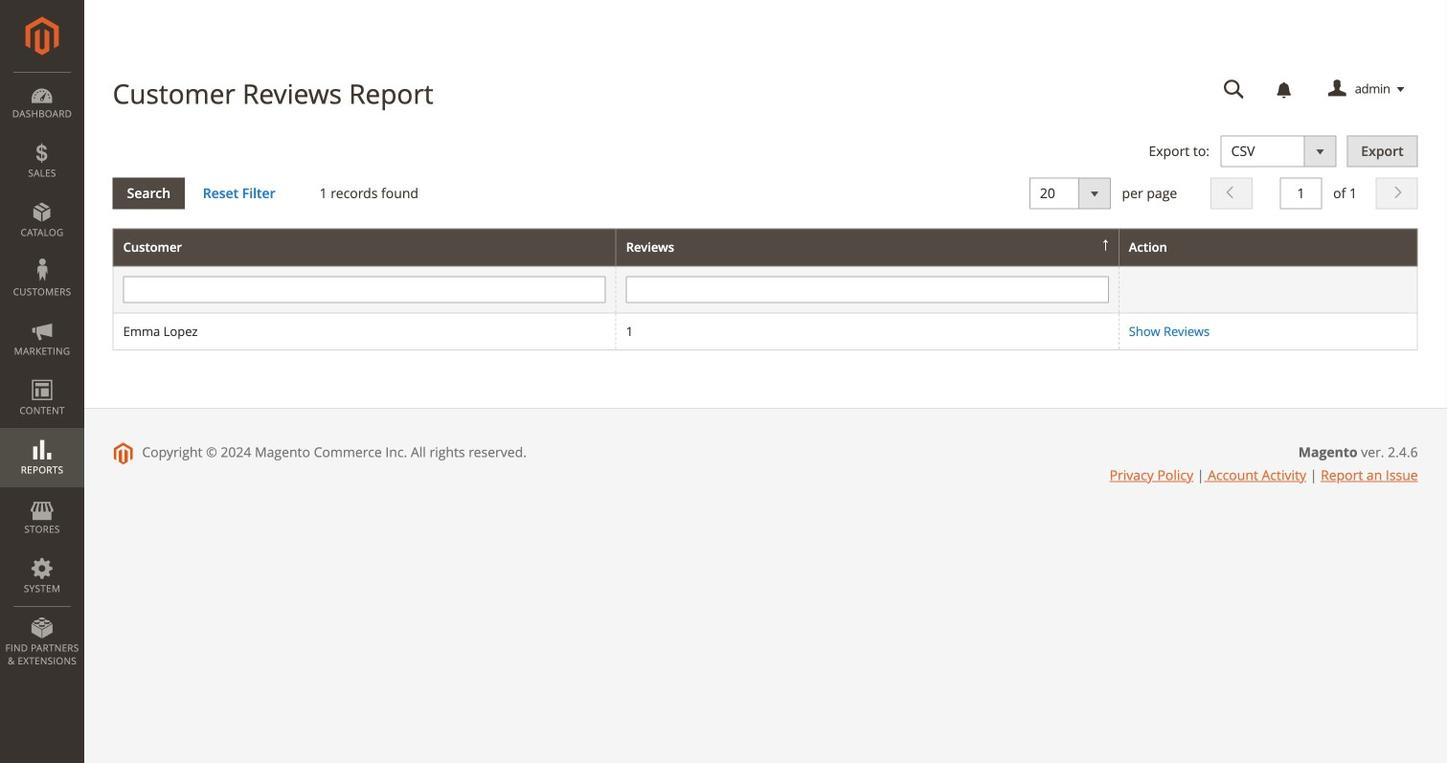 Task type: locate. For each thing, give the bounding box(es) containing it.
None text field
[[1211, 73, 1258, 106], [123, 276, 606, 303], [626, 276, 1109, 303], [1211, 73, 1258, 106], [123, 276, 606, 303], [626, 276, 1109, 303]]

menu bar
[[0, 72, 84, 677]]

None text field
[[1280, 178, 1323, 209]]



Task type: describe. For each thing, give the bounding box(es) containing it.
magento admin panel image
[[25, 16, 59, 56]]



